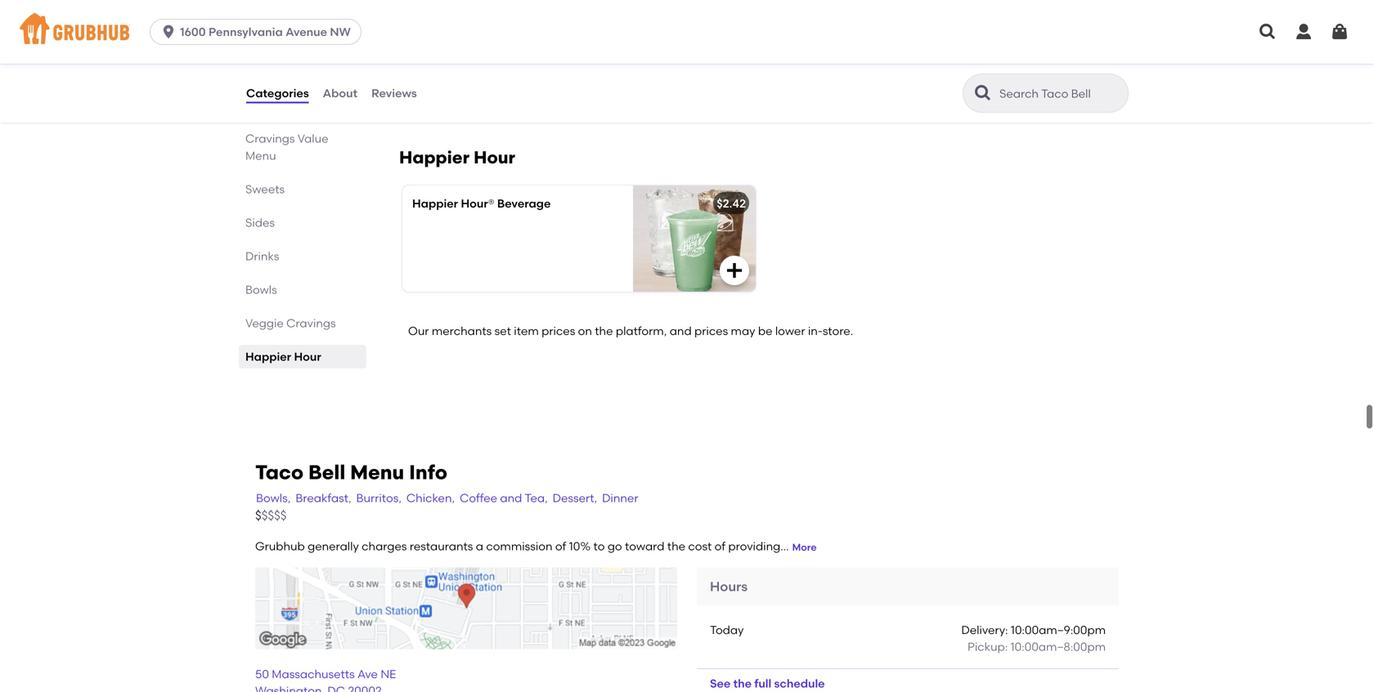 Task type: vqa. For each thing, say whether or not it's contained in the screenshot.
categories button
yes



Task type: describe. For each thing, give the bounding box(es) containing it.
item
[[514, 324, 539, 338]]

toward
[[625, 540, 665, 554]]

full
[[755, 678, 772, 691]]

veggie cravings
[[245, 317, 336, 331]]

2 prices from the left
[[695, 324, 728, 338]]

pickup: 10:00am–8:00pm
[[968, 641, 1106, 655]]

schedule
[[774, 678, 825, 691]]

warm donut holes filled with cinnabon® signature cream cheese frosting, and dusted in makara cinnamon sugar.
[[412, 41, 611, 105]]

grubhub
[[255, 540, 305, 554]]

in-
[[808, 324, 823, 338]]

coffee
[[460, 492, 497, 505]]

pickup:
[[968, 641, 1008, 655]]

1 of from the left
[[555, 540, 566, 554]]

see the full schedule button
[[697, 670, 838, 693]]

providing
[[728, 540, 781, 554]]

$2.42
[[717, 197, 746, 211]]

10%
[[569, 540, 591, 554]]

dessert, button
[[552, 490, 598, 508]]

50 massachusetts ave ne
[[255, 668, 396, 682]]

avenue
[[286, 25, 327, 39]]

restaurants
[[410, 540, 473, 554]]

menu for value
[[245, 149, 276, 163]]

veggie
[[245, 317, 284, 331]]

the inside button
[[734, 678, 752, 691]]

categories
[[246, 86, 309, 100]]

0 vertical spatial the
[[595, 324, 613, 338]]

pennsylvania
[[209, 25, 283, 39]]

hours
[[710, 579, 748, 595]]

merchants
[[432, 324, 492, 338]]

breakfast,
[[296, 492, 351, 505]]

bowls,
[[256, 492, 291, 505]]

nw
[[330, 25, 351, 39]]

0 vertical spatial happier
[[399, 147, 470, 168]]

1 horizontal spatial hour
[[474, 147, 515, 168]]

burritos
[[245, 31, 288, 45]]

store.
[[823, 324, 853, 338]]

2 vertical spatial and
[[500, 492, 522, 505]]

bowls
[[245, 283, 277, 297]]

dessert,
[[553, 492, 597, 505]]

1 vertical spatial hour
[[294, 350, 321, 364]]

on
[[578, 324, 592, 338]]

dusted
[[485, 75, 523, 89]]

cinnamon
[[412, 91, 471, 105]]

taco
[[255, 461, 304, 485]]

cinnabon delights® 12 pack image
[[633, 7, 756, 114]]

dinner button
[[601, 490, 639, 508]]

value
[[298, 132, 328, 146]]

warm
[[412, 41, 446, 55]]

about button
[[322, 64, 358, 123]]

holes
[[485, 41, 514, 55]]

0 vertical spatial happier hour
[[399, 147, 515, 168]]

makara
[[539, 75, 581, 89]]

delivery:
[[962, 624, 1008, 638]]

sides
[[245, 216, 275, 230]]

50 massachusetts ave ne link
[[255, 651, 677, 693]]

reviews
[[371, 86, 417, 100]]

2 of from the left
[[715, 540, 726, 554]]

sweets
[[245, 183, 285, 196]]

our
[[408, 324, 429, 338]]

and inside warm donut holes filled with cinnabon® signature cream cheese frosting, and dusted in makara cinnamon sugar.
[[460, 75, 482, 89]]

happier hour® beverage
[[412, 197, 551, 211]]

2 vertical spatial happier
[[245, 350, 291, 364]]

ne
[[381, 668, 396, 682]]

10:00am–9:00pm
[[1011, 624, 1106, 638]]

grubhub generally charges restaurants a commission of 10% to go toward the cost of providing ... more
[[255, 540, 817, 554]]

chicken,
[[407, 492, 455, 505]]

hour®
[[461, 197, 495, 211]]

chicken, button
[[406, 490, 456, 508]]

platform,
[[616, 324, 667, 338]]

menu for bell
[[350, 461, 404, 485]]

1 vertical spatial happier hour
[[245, 350, 321, 364]]

happier hour® beverage image
[[633, 186, 756, 292]]



Task type: locate. For each thing, give the bounding box(es) containing it.
cravings value menu
[[245, 132, 328, 163]]

burritos,
[[356, 492, 402, 505]]

1 horizontal spatial the
[[667, 540, 686, 554]]

beverage
[[497, 197, 551, 211]]

10:00am–8:00pm
[[1011, 641, 1106, 655]]

happier hour
[[399, 147, 515, 168], [245, 350, 321, 364]]

see
[[710, 678, 731, 691]]

1 horizontal spatial and
[[500, 492, 522, 505]]

0 horizontal spatial hour
[[294, 350, 321, 364]]

menu inside cravings value menu
[[245, 149, 276, 163]]

our merchants set item prices on the platform, and prices may be lower in-store.
[[408, 324, 853, 338]]

cheese
[[571, 58, 611, 72]]

cost
[[688, 540, 712, 554]]

filled
[[516, 41, 543, 55]]

cinnabon®
[[412, 58, 474, 72]]

delivery: 10:00am–9:00pm
[[962, 624, 1106, 638]]

hour down veggie cravings
[[294, 350, 321, 364]]

the left full in the bottom right of the page
[[734, 678, 752, 691]]

cream
[[532, 58, 568, 72]]

0 horizontal spatial menu
[[245, 149, 276, 163]]

breakfast, button
[[295, 490, 352, 508]]

prices left may on the top
[[695, 324, 728, 338]]

the right the "on"
[[595, 324, 613, 338]]

and right platform,
[[670, 324, 692, 338]]

and up sugar.
[[460, 75, 482, 89]]

in
[[526, 75, 536, 89]]

1 horizontal spatial happier hour
[[399, 147, 515, 168]]

warm donut holes filled with cinnabon® signature cream cheese frosting, and dusted in makara cinnamon sugar. button
[[403, 7, 756, 114]]

1600 pennsylvania avenue nw
[[180, 25, 351, 39]]

1 vertical spatial the
[[667, 540, 686, 554]]

with
[[546, 41, 569, 55]]

tea,
[[525, 492, 548, 505]]

...
[[781, 540, 789, 554]]

and left 'tea,'
[[500, 492, 522, 505]]

commission
[[486, 540, 553, 554]]

cravings inside cravings value menu
[[245, 132, 295, 146]]

0 vertical spatial hour
[[474, 147, 515, 168]]

happier down cinnamon
[[399, 147, 470, 168]]

happier hour up hour®
[[399, 147, 515, 168]]

burritos, button
[[356, 490, 402, 508]]

0 vertical spatial cravings
[[245, 132, 295, 146]]

menu up the burritos, on the left
[[350, 461, 404, 485]]

bell
[[308, 461, 345, 485]]

taco bell menu info
[[255, 461, 448, 485]]

donut
[[449, 41, 482, 55]]

of right cost
[[715, 540, 726, 554]]

ave
[[358, 668, 378, 682]]

a
[[476, 540, 484, 554]]

signature
[[476, 58, 529, 72]]

1600 pennsylvania avenue nw button
[[150, 19, 368, 45]]

0 vertical spatial menu
[[245, 149, 276, 163]]

massachusetts
[[272, 668, 355, 682]]

more button
[[792, 541, 817, 555]]

see the full schedule
[[710, 678, 825, 691]]

2 vertical spatial the
[[734, 678, 752, 691]]

1 vertical spatial menu
[[350, 461, 404, 485]]

0 horizontal spatial the
[[595, 324, 613, 338]]

be
[[758, 324, 773, 338]]

of
[[555, 540, 566, 554], [715, 540, 726, 554]]

of left 10%
[[555, 540, 566, 554]]

happier hour down veggie cravings
[[245, 350, 321, 364]]

2 horizontal spatial the
[[734, 678, 752, 691]]

0 horizontal spatial and
[[460, 75, 482, 89]]

prices
[[542, 324, 575, 338], [695, 324, 728, 338]]

1 horizontal spatial prices
[[695, 324, 728, 338]]

more
[[792, 542, 817, 554]]

today
[[710, 624, 744, 638]]

info
[[409, 461, 448, 485]]

charges
[[362, 540, 407, 554]]

bowls, breakfast, burritos, chicken, coffee and tea, dessert, dinner
[[256, 492, 639, 505]]

0 vertical spatial and
[[460, 75, 482, 89]]

menu
[[245, 149, 276, 163], [350, 461, 404, 485]]

svg image
[[1258, 22, 1278, 42], [1294, 22, 1314, 42], [1330, 22, 1350, 42], [160, 24, 177, 40], [725, 261, 745, 281]]

1 horizontal spatial of
[[715, 540, 726, 554]]

tab
[[239, 0, 367, 16]]

reviews button
[[371, 64, 418, 123]]

happier left hour®
[[412, 197, 458, 211]]

1 vertical spatial cravings
[[286, 317, 336, 331]]

cravings down nachos
[[245, 132, 295, 146]]

generally
[[308, 540, 359, 554]]

coffee and tea, button
[[459, 490, 549, 508]]

$$$$$
[[255, 509, 287, 524]]

1 horizontal spatial menu
[[350, 461, 404, 485]]

0 horizontal spatial of
[[555, 540, 566, 554]]

and
[[460, 75, 482, 89], [670, 324, 692, 338], [500, 492, 522, 505]]

nachos
[[245, 98, 288, 112]]

quesadillas
[[245, 65, 311, 79]]

hour
[[474, 147, 515, 168], [294, 350, 321, 364]]

prices left the "on"
[[542, 324, 575, 338]]

$
[[255, 509, 262, 524]]

menu up sweets
[[245, 149, 276, 163]]

1600
[[180, 25, 206, 39]]

to
[[594, 540, 605, 554]]

0 horizontal spatial prices
[[542, 324, 575, 338]]

svg image inside "1600 pennsylvania avenue nw" button
[[160, 24, 177, 40]]

0 horizontal spatial happier hour
[[245, 350, 321, 364]]

happier down veggie
[[245, 350, 291, 364]]

categories button
[[245, 64, 310, 123]]

Search Taco Bell search field
[[998, 86, 1123, 101]]

1 vertical spatial and
[[670, 324, 692, 338]]

search icon image
[[974, 83, 993, 103]]

2 horizontal spatial and
[[670, 324, 692, 338]]

main navigation navigation
[[0, 0, 1374, 64]]

happier
[[399, 147, 470, 168], [412, 197, 458, 211], [245, 350, 291, 364]]

lower
[[775, 324, 805, 338]]

dinner
[[602, 492, 639, 505]]

1 vertical spatial happier
[[412, 197, 458, 211]]

cravings right veggie
[[286, 317, 336, 331]]

hour up happier hour® beverage
[[474, 147, 515, 168]]

50
[[255, 668, 269, 682]]

frosting,
[[412, 75, 457, 89]]

bowls, button
[[255, 490, 292, 508]]

may
[[731, 324, 756, 338]]

the left cost
[[667, 540, 686, 554]]

drinks
[[245, 250, 279, 264]]

1 prices from the left
[[542, 324, 575, 338]]



